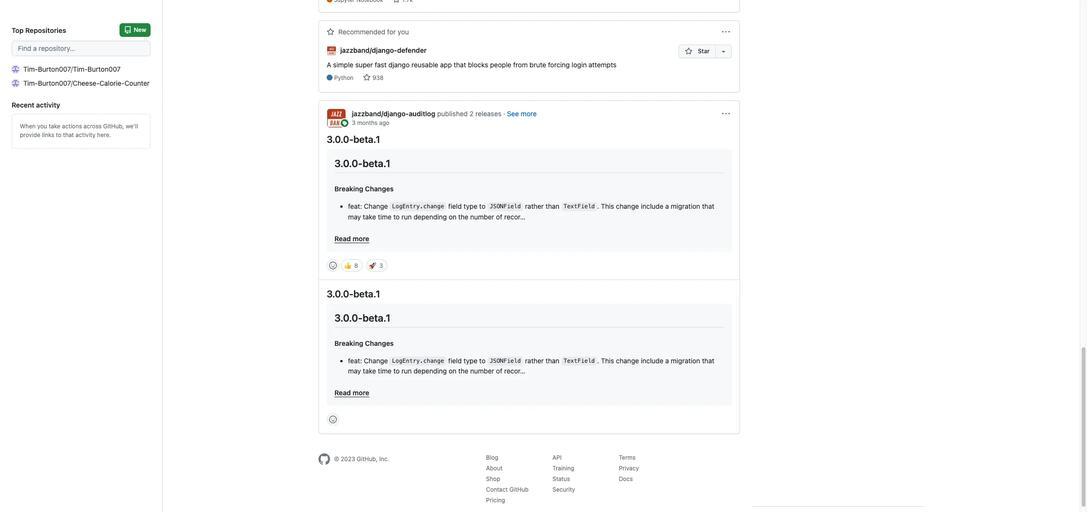 Task type: vqa. For each thing, say whether or not it's contained in the screenshot.
first dot fill icon from the bottom of the Explore element at the right of the page
no



Task type: locate. For each thing, give the bounding box(es) containing it.
2 read more link from the top
[[335, 384, 725, 398]]

cheese calorie counter image
[[12, 79, 19, 87]]

0 vertical spatial take
[[49, 123, 60, 130]]

github,
[[103, 123, 124, 130], [357, 456, 378, 463]]

star image left star
[[685, 48, 693, 55]]

2023
[[341, 456, 355, 463]]

1 rather from the top
[[525, 202, 544, 210]]

0 horizontal spatial activity
[[36, 101, 60, 109]]

1 horizontal spatial you
[[398, 28, 409, 36]]

attempts
[[589, 60, 617, 69]]

1 breaking changes from the top
[[335, 185, 394, 193]]

tim- up the cheese-
[[73, 65, 88, 73]]

of
[[496, 212, 503, 221], [496, 367, 503, 375]]

read for second 'card preview' element from the bottom read more link
[[335, 234, 351, 242]]

github, left inc.
[[357, 456, 378, 463]]

1 vertical spatial jsonfield
[[490, 358, 521, 365]]

add or remove reactions element up ©
[[327, 413, 340, 426]]

a simple super fast django reusable app that blocks people from brute forcing login attempts
[[327, 60, 617, 69]]

© 2023 github, inc.
[[334, 456, 389, 463]]

1 jsonfield from the top
[[490, 203, 521, 210]]

1 read more link from the top
[[335, 229, 725, 243]]

change
[[616, 202, 639, 210], [616, 356, 639, 365]]

may for read more link corresponding to 1st 'card preview' element from the bottom of the page
[[348, 367, 361, 375]]

2 card preview element from the top
[[327, 304, 732, 406]]

. this change include a migration that may take time to run depending on the number of recor…
[[348, 202, 715, 221], [348, 356, 715, 375]]

feat: for read more link corresponding to 1st 'card preview' element from the bottom of the page
[[348, 356, 362, 365]]

recor…
[[505, 212, 526, 221], [505, 367, 526, 375]]

read more link for 1st 'card preview' element from the bottom of the page
[[335, 384, 725, 398]]

read more up add or remove reactions icon
[[335, 389, 370, 397]]

2 feat: from the top
[[348, 356, 362, 365]]

1 . from the top
[[598, 202, 600, 210]]

0 vertical spatial on
[[449, 212, 457, 221]]

new link
[[120, 23, 151, 37]]

jsonfield
[[490, 203, 521, 210], [490, 358, 521, 365]]

2 jsonfield from the top
[[490, 358, 521, 365]]

read more link
[[335, 229, 725, 243], [335, 384, 725, 398]]

1 vertical spatial . this change include a migration that may take time to run depending on the number of recor…
[[348, 356, 715, 375]]

read more
[[335, 234, 370, 242], [335, 389, 370, 397]]

0 vertical spatial 3
[[352, 119, 356, 126]]

github, up here.
[[103, 123, 124, 130]]

1 this from the top
[[601, 202, 615, 210]]

1 vertical spatial breaking changes
[[335, 339, 394, 347]]

1 vertical spatial depending
[[414, 367, 447, 375]]

breaking changes
[[335, 185, 394, 193], [335, 339, 394, 347]]

training link
[[553, 465, 575, 472]]

3.0.0-beta.1 link down 8
[[327, 288, 381, 299]]

this for read more link corresponding to 1st 'card preview' element from the bottom of the page
[[601, 356, 615, 365]]

0 vertical spatial @jazzband profile image
[[327, 46, 337, 56]]

2 textfield from the top
[[564, 358, 595, 365]]

depending for read more link corresponding to 1st 'card preview' element from the bottom of the page
[[414, 367, 447, 375]]

activity
[[36, 101, 60, 109], [76, 131, 96, 139]]

migration
[[671, 202, 701, 210], [671, 356, 701, 365]]

read up add or remove reactions icon
[[335, 389, 351, 397]]

@jazzband profile image left months
[[327, 108, 346, 128]]

0 vertical spatial 3.0.0-beta.1 link
[[327, 134, 381, 145]]

1 vertical spatial include
[[641, 356, 664, 365]]

3
[[352, 119, 356, 126], [380, 262, 383, 269]]

jazzband/django-
[[341, 46, 397, 54], [352, 109, 409, 118]]

1 may from the top
[[348, 212, 361, 221]]

1 the from the top
[[459, 212, 469, 221]]

jazzband/django-auditlog published 2 releases          · see more
[[352, 109, 537, 118]]

1 vertical spatial field
[[449, 356, 462, 365]]

1 / from the top
[[71, 65, 73, 73]]

1 vertical spatial read more
[[335, 389, 370, 397]]

. for read more link corresponding to 1st 'card preview' element from the bottom of the page
[[598, 356, 600, 365]]

2 a from the top
[[666, 356, 669, 365]]

this for second 'card preview' element from the bottom read more link
[[601, 202, 615, 210]]

tim- for cheese-calorie-counter
[[23, 79, 38, 87]]

burton007 for cheese-
[[38, 79, 71, 87]]

jsonfield for 3.0.0-beta.1 link related to 1st 'card preview' element from the bottom of the page
[[490, 358, 521, 365]]

3.0.0-beta.1 link
[[327, 134, 381, 145], [327, 288, 381, 299]]

0 vertical spatial feed item heading menu image
[[723, 28, 730, 36]]

jazzband/django-defender
[[341, 46, 427, 54]]

run for read more link corresponding to 1st 'card preview' element from the bottom of the page
[[402, 367, 412, 375]]

field
[[449, 202, 462, 210], [449, 356, 462, 365]]

textfield for read more link corresponding to 1st 'card preview' element from the bottom of the page
[[564, 358, 595, 365]]

1 vertical spatial .
[[598, 356, 600, 365]]

0 vertical spatial .
[[598, 202, 600, 210]]

type for 3.0.0-beta.1 link related to 1st 'card preview' element from the bottom of the page
[[464, 356, 478, 365]]

1 vertical spatial @jazzband profile image
[[327, 108, 346, 128]]

burton007 down tim-burton007 / tim-burton007
[[38, 79, 71, 87]]

jazzband/django- up super
[[341, 46, 397, 54]]

migration for second 'card preview' element from the bottom read more link
[[671, 202, 701, 210]]

1 vertical spatial repo details element
[[327, 73, 617, 82]]

1 vertical spatial run
[[402, 367, 412, 375]]

1 a from the top
[[666, 202, 669, 210]]

1 changes from the top
[[365, 185, 394, 193]]

0 vertical spatial jsonfield
[[490, 203, 521, 210]]

tim- right the 'tim burton007' icon
[[23, 65, 38, 73]]

0 vertical spatial than
[[546, 202, 560, 210]]

1 vertical spatial changes
[[365, 339, 394, 347]]

1 vertical spatial read more link
[[335, 384, 725, 398]]

938 link
[[363, 73, 384, 81]]

when you take actions across github, we'll provide links to that activity here.
[[20, 123, 138, 139]]

login
[[572, 60, 587, 69]]

2 on from the top
[[449, 367, 457, 375]]

published
[[438, 109, 468, 118]]

1 vertical spatial change
[[364, 356, 388, 365]]

change
[[364, 202, 388, 210], [364, 356, 388, 365]]

/ down tim-burton007 / tim-burton007
[[71, 79, 73, 87]]

github, inside © 2023 github, inc. link
[[357, 456, 378, 463]]

2 recor… from the top
[[505, 367, 526, 375]]

1 on from the top
[[449, 212, 457, 221]]

0 vertical spatial change
[[616, 202, 639, 210]]

0 vertical spatial you
[[398, 28, 409, 36]]

1 vertical spatial card preview element
[[327, 304, 732, 406]]

1 time from the top
[[378, 212, 392, 221]]

reusable
[[412, 60, 439, 69]]

0 vertical spatial github,
[[103, 123, 124, 130]]

2 depending from the top
[[414, 367, 447, 375]]

0 vertical spatial rather
[[525, 202, 544, 210]]

3 right 🚀
[[380, 262, 383, 269]]

on for read more link corresponding to 1st 'card preview' element from the bottom of the page
[[449, 367, 457, 375]]

jsonfield for 3.0.0-beta.1 link corresponding to second 'card preview' element from the bottom
[[490, 203, 521, 210]]

0 vertical spatial textfield
[[564, 203, 595, 210]]

the for read more link corresponding to 1st 'card preview' element from the bottom of the page
[[459, 367, 469, 375]]

on
[[449, 212, 457, 221], [449, 367, 457, 375]]

terms
[[619, 454, 636, 461]]

1 migration from the top
[[671, 202, 701, 210]]

0 vertical spatial add or remove reactions element
[[327, 259, 340, 272]]

1 repo details element from the top
[[327, 0, 672, 5]]

2 number from the top
[[471, 367, 495, 375]]

footer containing blog
[[319, 454, 741, 507]]

0 vertical spatial changes
[[365, 185, 394, 193]]

@jazzband profile image up a
[[327, 46, 337, 56]]

mark github image
[[319, 454, 330, 465]]

tim-
[[23, 65, 38, 73], [73, 65, 88, 73], [23, 79, 38, 87]]

feat: change logentry.change field type to jsonfield rather than textfield
[[348, 202, 595, 210], [348, 356, 595, 365]]

1 vertical spatial this
[[601, 356, 615, 365]]

add or remove reactions element left 👍
[[327, 259, 340, 272]]

1 depending from the top
[[414, 212, 447, 221]]

3 right feed tag icon
[[352, 119, 356, 126]]

2 change from the top
[[364, 356, 388, 365]]

2 change from the top
[[616, 356, 639, 365]]

2 read from the top
[[335, 389, 351, 397]]

take inside when you take actions across github, we'll provide links to that activity here.
[[49, 123, 60, 130]]

card preview element
[[327, 149, 732, 251], [327, 304, 732, 406]]

2 breaking changes from the top
[[335, 339, 394, 347]]

1 horizontal spatial 3
[[380, 262, 383, 269]]

2 3.0.0-beta.1 link from the top
[[327, 288, 381, 299]]

0 vertical spatial of
[[496, 212, 503, 221]]

run for second 'card preview' element from the bottom read more link
[[402, 212, 412, 221]]

1 type from the top
[[464, 202, 478, 210]]

2 the from the top
[[459, 367, 469, 375]]

inc.
[[379, 456, 389, 463]]

1 vertical spatial /
[[71, 79, 73, 87]]

terms link
[[619, 454, 636, 461]]

0 vertical spatial feat: change logentry.change field type to jsonfield rather than textfield
[[348, 202, 595, 210]]

api training status security
[[553, 454, 576, 493]]

1 horizontal spatial activity
[[76, 131, 96, 139]]

include for second 'card preview' element from the bottom read more link
[[641, 202, 664, 210]]

1 vertical spatial 3
[[380, 262, 383, 269]]

1 horizontal spatial github,
[[357, 456, 378, 463]]

the for second 'card preview' element from the bottom read more link
[[459, 212, 469, 221]]

0 vertical spatial more
[[521, 109, 537, 118]]

burton007 up calorie-
[[88, 65, 121, 73]]

1 vertical spatial than
[[546, 356, 560, 365]]

1 vertical spatial may
[[348, 367, 361, 375]]

/
[[71, 65, 73, 73], [71, 79, 73, 87]]

0 vertical spatial . this change include a migration that may take time to run depending on the number of recor…
[[348, 202, 715, 221]]

time for read more link corresponding to 1st 'card preview' element from the bottom of the page
[[378, 367, 392, 375]]

2 than from the top
[[546, 356, 560, 365]]

1 vertical spatial of
[[496, 367, 503, 375]]

activity right recent
[[36, 101, 60, 109]]

fast
[[375, 60, 387, 69]]

2 of from the top
[[496, 367, 503, 375]]

2 type from the top
[[464, 356, 478, 365]]

0 vertical spatial field
[[449, 202, 462, 210]]

privacy link
[[619, 465, 639, 472]]

docs link
[[619, 475, 633, 483]]

2 . this change include a migration that may take time to run depending on the number of recor… from the top
[[348, 356, 715, 375]]

@jazzband profile image
[[327, 46, 337, 56], [327, 108, 346, 128]]

1 feat: change logentry.change field type to jsonfield rather than textfield from the top
[[348, 202, 595, 210]]

jazzband/django-defender link
[[341, 45, 427, 55]]

read up 👍
[[335, 234, 351, 242]]

this
[[601, 202, 615, 210], [601, 356, 615, 365]]

1 read from the top
[[335, 234, 351, 242]]

2 feat: change logentry.change field type to jsonfield rather than textfield from the top
[[348, 356, 595, 365]]

feat:
[[348, 202, 362, 210], [348, 356, 362, 365]]

that
[[454, 60, 466, 69], [63, 131, 74, 139], [703, 202, 715, 210], [703, 356, 715, 365]]

0 vertical spatial may
[[348, 212, 361, 221]]

repo rec icon image
[[327, 28, 335, 36]]

1 vertical spatial take
[[363, 212, 376, 221]]

1 logentry.change from the top
[[392, 203, 444, 210]]

0 vertical spatial star image
[[393, 0, 401, 4]]

textfield for second 'card preview' element from the bottom read more link
[[564, 203, 595, 210]]

0 vertical spatial feat:
[[348, 202, 362, 210]]

breaking for second 'card preview' element from the bottom read more link
[[335, 185, 364, 193]]

of for read more link corresponding to 1st 'card preview' element from the bottom of the page
[[496, 367, 503, 375]]

recor… for second 'card preview' element from the bottom read more link
[[505, 212, 526, 221]]

tim- right 'cheese calorie counter' image
[[23, 79, 38, 87]]

burton007 down top repositories search field
[[38, 65, 71, 73]]

1 vertical spatial read
[[335, 389, 351, 397]]

.
[[598, 202, 600, 210], [598, 356, 600, 365]]

0 vertical spatial time
[[378, 212, 392, 221]]

about link
[[486, 465, 503, 472]]

1 vertical spatial recor…
[[505, 367, 526, 375]]

1 vertical spatial you
[[37, 123, 47, 130]]

2 time from the top
[[378, 367, 392, 375]]

1 vertical spatial a
[[666, 356, 669, 365]]

1 textfield from the top
[[564, 203, 595, 210]]

star image
[[393, 0, 401, 4], [685, 48, 693, 55]]

simple
[[333, 60, 354, 69]]

1 vertical spatial github,
[[357, 456, 378, 463]]

repo details element
[[327, 0, 672, 5], [327, 73, 617, 82]]

take for 3.0.0-beta.1 link corresponding to second 'card preview' element from the bottom
[[363, 212, 376, 221]]

2 / from the top
[[71, 79, 73, 87]]

you up links
[[37, 123, 47, 130]]

2 breaking from the top
[[335, 339, 364, 347]]

burton007
[[38, 65, 71, 73], [88, 65, 121, 73], [38, 79, 71, 87]]

brute
[[530, 60, 547, 69]]

may
[[348, 212, 361, 221], [348, 367, 361, 375]]

1 3.0.0-beta.1 link from the top
[[327, 134, 381, 145]]

1 vertical spatial 3.0.0-beta.1 link
[[327, 288, 381, 299]]

0 vertical spatial /
[[71, 65, 73, 73]]

1 of from the top
[[496, 212, 503, 221]]

1 vertical spatial activity
[[76, 131, 96, 139]]

1 vertical spatial time
[[378, 367, 392, 375]]

0 horizontal spatial star image
[[393, 0, 401, 4]]

2 this from the top
[[601, 356, 615, 365]]

the
[[459, 212, 469, 221], [459, 367, 469, 375]]

0 vertical spatial breaking
[[335, 185, 364, 193]]

1 vertical spatial feed item heading menu image
[[723, 110, 730, 118]]

2 run from the top
[[402, 367, 412, 375]]

1 include from the top
[[641, 202, 664, 210]]

1 than from the top
[[546, 202, 560, 210]]

1 vertical spatial rather
[[525, 356, 544, 365]]

2 changes from the top
[[365, 339, 394, 347]]

1 vertical spatial feat: change logentry.change field type to jsonfield rather than textfield
[[348, 356, 595, 365]]

read more for read more link corresponding to 1st 'card preview' element from the bottom of the page
[[335, 389, 370, 397]]

star image up for
[[393, 0, 401, 4]]

0 vertical spatial read
[[335, 234, 351, 242]]

0 vertical spatial breaking changes
[[335, 185, 394, 193]]

read for read more link corresponding to 1st 'card preview' element from the bottom of the page
[[335, 389, 351, 397]]

activity down "across"
[[76, 131, 96, 139]]

0 vertical spatial card preview element
[[327, 149, 732, 251]]

0 vertical spatial depending
[[414, 212, 447, 221]]

1 vertical spatial migration
[[671, 356, 701, 365]]

here.
[[97, 131, 111, 139]]

jazzband/django- up "ago"
[[352, 109, 409, 118]]

shop link
[[486, 475, 501, 483]]

star image
[[363, 73, 371, 81]]

2 vertical spatial take
[[363, 367, 376, 375]]

2 field from the top
[[449, 356, 462, 365]]

0 vertical spatial migration
[[671, 202, 701, 210]]

1 recor… from the top
[[505, 212, 526, 221]]

1 number from the top
[[471, 212, 495, 221]]

0 vertical spatial a
[[666, 202, 669, 210]]

2 vertical spatial more
[[353, 389, 370, 397]]

2 repo details element from the top
[[327, 73, 617, 82]]

depending
[[414, 212, 447, 221], [414, 367, 447, 375]]

2 rather from the top
[[525, 356, 544, 365]]

read more up 👍 8
[[335, 234, 370, 242]]

you
[[398, 28, 409, 36], [37, 123, 47, 130]]

read
[[335, 234, 351, 242], [335, 389, 351, 397]]

3.0.0-beta.1 link down feed tag icon
[[327, 134, 381, 145]]

1 read more from the top
[[335, 234, 370, 242]]

1 feat: from the top
[[348, 202, 362, 210]]

2 read more from the top
[[335, 389, 370, 397]]

1 vertical spatial change
[[616, 356, 639, 365]]

jazzband/django- for auditlog
[[352, 109, 409, 118]]

1 feed item heading menu image from the top
[[723, 28, 730, 36]]

1 vertical spatial logentry.change
[[392, 358, 444, 365]]

0 vertical spatial jazzband/django-
[[341, 46, 397, 54]]

2 logentry.change from the top
[[392, 358, 444, 365]]

1 breaking from the top
[[335, 185, 364, 193]]

0 vertical spatial recor…
[[505, 212, 526, 221]]

feed item heading menu image
[[723, 28, 730, 36], [723, 110, 730, 118]]

1 vertical spatial more
[[353, 234, 370, 242]]

1 run from the top
[[402, 212, 412, 221]]

1 vertical spatial breaking
[[335, 339, 364, 347]]

0 horizontal spatial github,
[[103, 123, 124, 130]]

than for second 'card preview' element from the bottom read more link
[[546, 202, 560, 210]]

0 vertical spatial type
[[464, 202, 478, 210]]

tim-burton007 / tim-burton007
[[23, 65, 121, 73]]

Top Repositories search field
[[12, 41, 151, 56]]

0 vertical spatial repo details element
[[327, 0, 672, 5]]

. this change include a migration that may take time to run depending on the number of recor… for 3.0.0-beta.1 link related to 1st 'card preview' element from the bottom of the page
[[348, 356, 715, 375]]

0 vertical spatial read more
[[335, 234, 370, 242]]

1 vertical spatial jazzband/django-
[[352, 109, 409, 118]]

read more for second 'card preview' element from the bottom read more link
[[335, 234, 370, 242]]

/ up the cheese-
[[71, 65, 73, 73]]

see
[[507, 109, 519, 118]]

0 vertical spatial logentry.change
[[392, 203, 444, 210]]

0 vertical spatial the
[[459, 212, 469, 221]]

footer
[[319, 454, 741, 507]]

1 @jazzband profile image from the top
[[327, 46, 337, 56]]

1 vertical spatial the
[[459, 367, 469, 375]]

2 . from the top
[[598, 356, 600, 365]]

1 vertical spatial add or remove reactions element
[[327, 413, 340, 426]]

you right for
[[398, 28, 409, 36]]

months
[[357, 119, 378, 126]]

tim-burton007 / cheese-calorie-counter
[[23, 79, 150, 87]]

tim- for tim-burton007
[[23, 65, 38, 73]]

breaking
[[335, 185, 364, 193], [335, 339, 364, 347]]

add or remove reactions element
[[327, 259, 340, 272], [327, 413, 340, 426]]

2 @jazzband profile image from the top
[[327, 108, 346, 128]]

2 include from the top
[[641, 356, 664, 365]]

0 vertical spatial run
[[402, 212, 412, 221]]

1 vertical spatial type
[[464, 356, 478, 365]]

contact github link
[[486, 486, 529, 493]]

2 may from the top
[[348, 367, 361, 375]]

to
[[56, 131, 61, 139], [480, 202, 486, 210], [394, 212, 400, 221], [480, 356, 486, 365], [394, 367, 400, 375]]

0 vertical spatial include
[[641, 202, 664, 210]]

2 migration from the top
[[671, 356, 701, 365]]

3.0.0-beta.1
[[327, 134, 381, 145], [335, 157, 391, 169], [327, 288, 381, 299], [335, 312, 391, 323]]

Find a repository… text field
[[12, 41, 151, 56]]

cheese-
[[73, 79, 100, 87]]

1 vertical spatial star image
[[685, 48, 693, 55]]

1 change from the top
[[364, 202, 388, 210]]

1 . this change include a migration that may take time to run depending on the number of recor… from the top
[[348, 202, 715, 221]]

1 change from the top
[[616, 202, 639, 210]]

add or remove reactions image
[[329, 261, 337, 269]]

1 vertical spatial on
[[449, 367, 457, 375]]

0 vertical spatial change
[[364, 202, 388, 210]]

1 field from the top
[[449, 202, 462, 210]]

1 vertical spatial textfield
[[564, 358, 595, 365]]

top
[[12, 26, 24, 34]]

2 add or remove reactions element from the top
[[327, 413, 340, 426]]

1 vertical spatial number
[[471, 367, 495, 375]]



Task type: describe. For each thing, give the bounding box(es) containing it.
security
[[553, 486, 576, 493]]

©
[[334, 456, 339, 463]]

activity inside when you take actions across github, we'll provide links to that activity here.
[[76, 131, 96, 139]]

on for second 'card preview' element from the bottom read more link
[[449, 212, 457, 221]]

terms privacy docs
[[619, 454, 639, 483]]

burton007 for tim-
[[38, 65, 71, 73]]

contact
[[486, 486, 508, 493]]

repositories
[[25, 26, 66, 34]]

status link
[[553, 475, 571, 483]]

actions
[[62, 123, 82, 130]]

include for read more link corresponding to 1st 'card preview' element from the bottom of the page
[[641, 356, 664, 365]]

logentry.change for 3.0.0-beta.1 link related to 1st 'card preview' element from the bottom of the page
[[392, 358, 444, 365]]

1 card preview element from the top
[[327, 149, 732, 251]]

docs
[[619, 475, 633, 483]]

across
[[84, 123, 102, 130]]

we'll
[[126, 123, 138, 130]]

feat: change logentry.change field type to jsonfield rather than textfield for second 'card preview' element from the bottom read more link
[[348, 202, 595, 210]]

a for read more link corresponding to 1st 'card preview' element from the bottom of the page
[[666, 356, 669, 365]]

about
[[486, 465, 503, 472]]

jazzband/django- for defender
[[341, 46, 397, 54]]

calorie-
[[100, 79, 125, 87]]

from
[[514, 60, 528, 69]]

github, inside when you take actions across github, we'll provide links to that activity here.
[[103, 123, 124, 130]]

changes for read more link corresponding to 1st 'card preview' element from the bottom of the page
[[365, 339, 394, 347]]

3 months ago
[[352, 119, 390, 126]]

change for second 'card preview' element from the bottom read more link
[[364, 202, 388, 210]]

shop
[[486, 475, 501, 483]]

may for second 'card preview' element from the bottom read more link
[[348, 212, 361, 221]]

feat: for second 'card preview' element from the bottom read more link
[[348, 202, 362, 210]]

👍 8
[[344, 260, 358, 270]]

. for second 'card preview' element from the bottom read more link
[[598, 202, 600, 210]]

field for read more link corresponding to 1st 'card preview' element from the bottom of the page
[[449, 356, 462, 365]]

© 2023 github, inc. link
[[319, 454, 459, 465]]

app
[[440, 60, 452, 69]]

super
[[356, 60, 373, 69]]

you inside when you take actions across github, we'll provide links to that activity here.
[[37, 123, 47, 130]]

api link
[[553, 454, 562, 461]]

938
[[373, 74, 384, 81]]

type for 3.0.0-beta.1 link corresponding to second 'card preview' element from the bottom
[[464, 202, 478, 210]]

api
[[553, 454, 562, 461]]

defender
[[397, 46, 427, 54]]

python
[[334, 74, 354, 81]]

recent
[[12, 101, 34, 109]]

read more link for second 'card preview' element from the bottom
[[335, 229, 725, 243]]

blocks
[[468, 60, 489, 69]]

provide
[[20, 131, 40, 139]]

👍
[[344, 260, 351, 270]]

see more link
[[507, 109, 537, 118]]

field for second 'card preview' element from the bottom read more link
[[449, 202, 462, 210]]

2 feed item heading menu image from the top
[[723, 110, 730, 118]]

depending for second 'card preview' element from the bottom read more link
[[414, 212, 447, 221]]

top repositories
[[12, 26, 66, 34]]

privacy
[[619, 465, 639, 472]]

releases
[[476, 109, 502, 118]]

rather for read more link corresponding to 1st 'card preview' element from the bottom of the page
[[525, 356, 544, 365]]

pricing link
[[486, 497, 505, 504]]

take for 3.0.0-beta.1 link related to 1st 'card preview' element from the bottom of the page
[[363, 367, 376, 375]]

blog link
[[486, 454, 499, 461]]

star
[[697, 48, 710, 55]]

3.0.0-beta.1 link for 1st 'card preview' element from the bottom of the page
[[327, 288, 381, 299]]

change for second 'card preview' element from the bottom read more link
[[616, 202, 639, 210]]

change for read more link corresponding to 1st 'card preview' element from the bottom of the page
[[616, 356, 639, 365]]

breaking for read more link corresponding to 1st 'card preview' element from the bottom of the page
[[335, 339, 364, 347]]

star image inside button
[[685, 48, 693, 55]]

jazzband/django-auditlog link
[[352, 109, 436, 118]]

·
[[504, 109, 506, 118]]

rather for second 'card preview' element from the bottom read more link
[[525, 202, 544, 210]]

1 add or remove reactions element from the top
[[327, 259, 340, 272]]

for
[[387, 28, 396, 36]]

of for second 'card preview' element from the bottom read more link
[[496, 212, 503, 221]]

new
[[134, 26, 146, 33]]

links
[[42, 131, 54, 139]]

security link
[[553, 486, 576, 493]]

more for second 'card preview' element from the bottom
[[353, 234, 370, 242]]

0 horizontal spatial 3
[[352, 119, 356, 126]]

repo details element containing python
[[327, 73, 617, 82]]

django
[[389, 60, 410, 69]]

than for read more link corresponding to 1st 'card preview' element from the bottom of the page
[[546, 356, 560, 365]]

8
[[355, 262, 358, 269]]

/ for tim-
[[71, 65, 73, 73]]

breaking changes for second 'card preview' element from the bottom read more link
[[335, 185, 394, 193]]

more for 1st 'card preview' element from the bottom of the page
[[353, 389, 370, 397]]

🚀
[[369, 260, 376, 270]]

blog
[[486, 454, 499, 461]]

feed tag image
[[341, 119, 349, 127]]

3 inside 🚀 3
[[380, 262, 383, 269]]

number for read more link corresponding to 1st 'card preview' element from the bottom of the page
[[471, 367, 495, 375]]

training
[[553, 465, 575, 472]]

github
[[510, 486, 529, 493]]

breaking changes for read more link corresponding to 1st 'card preview' element from the bottom of the page
[[335, 339, 394, 347]]

2
[[470, 109, 474, 118]]

recor… for read more link corresponding to 1st 'card preview' element from the bottom of the page
[[505, 367, 526, 375]]

time for second 'card preview' element from the bottom read more link
[[378, 212, 392, 221]]

changes for second 'card preview' element from the bottom read more link
[[365, 185, 394, 193]]

recommended for you
[[339, 28, 409, 36]]

star button
[[679, 45, 716, 58]]

/ for cheese-
[[71, 79, 73, 87]]

status
[[553, 475, 571, 483]]

auditlog
[[409, 109, 436, 118]]

when
[[20, 123, 36, 130]]

number for second 'card preview' element from the bottom read more link
[[471, 212, 495, 221]]

recommended
[[339, 28, 386, 36]]

people
[[490, 60, 512, 69]]

a for second 'card preview' element from the bottom read more link
[[666, 202, 669, 210]]

forcing
[[548, 60, 570, 69]]

that inside when you take actions across github, we'll provide links to that activity here.
[[63, 131, 74, 139]]

feat: change logentry.change field type to jsonfield rather than textfield for read more link corresponding to 1st 'card preview' element from the bottom of the page
[[348, 356, 595, 365]]

counter
[[125, 79, 150, 87]]

3.0.0-beta.1 link for second 'card preview' element from the bottom
[[327, 134, 381, 145]]

migration for read more link corresponding to 1st 'card preview' element from the bottom of the page
[[671, 356, 701, 365]]

explore element
[[752, 0, 925, 507]]

add or remove reactions image
[[329, 416, 337, 424]]

change for read more link corresponding to 1st 'card preview' element from the bottom of the page
[[364, 356, 388, 365]]

pricing
[[486, 497, 505, 504]]

a
[[327, 60, 331, 69]]

. this change include a migration that may take time to run depending on the number of recor… for 3.0.0-beta.1 link corresponding to second 'card preview' element from the bottom
[[348, 202, 715, 221]]

blog about shop contact github pricing
[[486, 454, 529, 504]]

tim burton007 image
[[12, 65, 19, 73]]

add this repository to a list image
[[720, 48, 728, 55]]

ago
[[380, 119, 390, 126]]

0 vertical spatial activity
[[36, 101, 60, 109]]

🚀 3
[[369, 260, 383, 270]]

recent activity
[[12, 101, 60, 109]]

to inside when you take actions across github, we'll provide links to that activity here.
[[56, 131, 61, 139]]

logentry.change for 3.0.0-beta.1 link corresponding to second 'card preview' element from the bottom
[[392, 203, 444, 210]]



